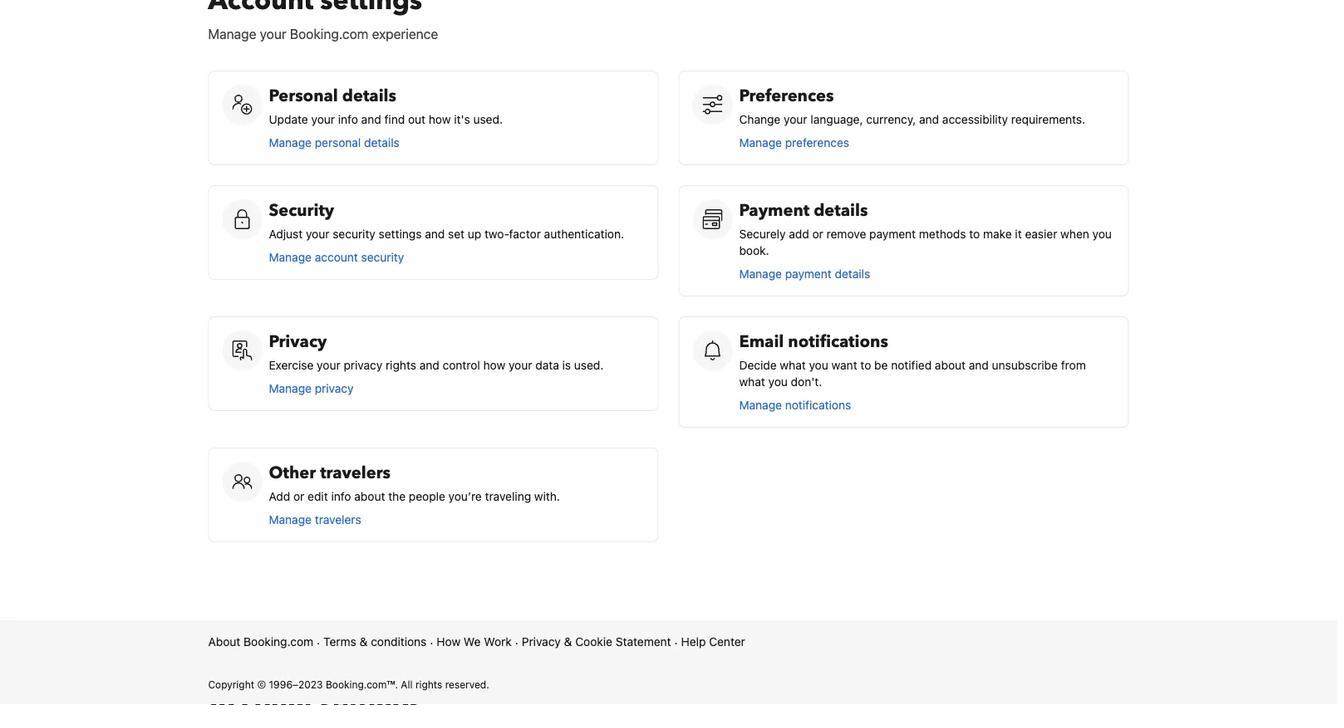 Task type: locate. For each thing, give the bounding box(es) containing it.
privacy exercise your privacy rights and control how your data is used.
[[269, 331, 604, 372]]

1 horizontal spatial privacy
[[522, 636, 561, 649]]

privacy for privacy & cookie statement
[[522, 636, 561, 649]]

privacy right the work
[[522, 636, 561, 649]]

manage for other travelers
[[269, 513, 312, 527]]

0 horizontal spatial about
[[354, 490, 385, 504]]

booking.com
[[290, 26, 369, 42], [244, 636, 313, 649]]

about booking.com
[[208, 636, 313, 649]]

manage payment details
[[739, 267, 874, 281]]

1 vertical spatial what
[[739, 375, 765, 389]]

your inside security adjust your security settings and set up two-factor authentication.
[[306, 227, 330, 241]]

info inside personal details update your info and find out how it's used.
[[338, 113, 358, 126]]

notifications for email
[[788, 331, 889, 354]]

notifications
[[788, 331, 889, 354], [785, 399, 851, 412]]

all
[[401, 679, 413, 691]]

email
[[739, 331, 784, 354]]

1 vertical spatial privacy
[[522, 636, 561, 649]]

privacy up exercise
[[269, 331, 327, 354]]

1 vertical spatial how
[[483, 359, 506, 372]]

be
[[875, 359, 888, 372]]

info
[[338, 113, 358, 126], [331, 490, 351, 504]]

and inside personal details update your info and find out how it's used.
[[361, 113, 381, 126]]

1 & from the left
[[360, 636, 368, 649]]

how
[[429, 113, 451, 126], [483, 359, 506, 372]]

0 horizontal spatial privacy
[[269, 331, 327, 354]]

& inside the terms & conditions "link"
[[360, 636, 368, 649]]

privacy for privacy exercise your privacy rights and control how your data is used.
[[269, 331, 327, 354]]

to inside email notifications decide what you want to be notified about and unsubscribe from what you don't.
[[861, 359, 872, 372]]

0 vertical spatial privacy
[[269, 331, 327, 354]]

unsubscribe
[[992, 359, 1058, 372]]

what
[[780, 359, 806, 372], [739, 375, 765, 389]]

payment right remove
[[870, 227, 916, 241]]

security inside security adjust your security settings and set up two-factor authentication.
[[333, 227, 376, 241]]

©
[[257, 679, 266, 691]]

privacy inside privacy exercise your privacy rights and control how your data is used.
[[344, 359, 383, 372]]

1 vertical spatial booking.com
[[244, 636, 313, 649]]

travelers up edit
[[320, 462, 391, 485]]

0 vertical spatial booking.com
[[290, 26, 369, 42]]

about
[[935, 359, 966, 372], [354, 490, 385, 504]]

1 horizontal spatial used.
[[574, 359, 604, 372]]

what down decide
[[739, 375, 765, 389]]

or inside the other travelers add or edit info about the people you're traveling with.
[[293, 490, 305, 504]]

up
[[468, 227, 481, 241]]

and right currency,
[[919, 113, 939, 126]]

you right when
[[1093, 227, 1112, 241]]

details up the find
[[342, 85, 397, 108]]

1 horizontal spatial you
[[809, 359, 829, 372]]

0 vertical spatial used.
[[473, 113, 503, 126]]

your up manage preferences
[[784, 113, 808, 126]]

help center
[[681, 636, 746, 649]]

or right add at the right top
[[813, 227, 824, 241]]

security
[[333, 227, 376, 241], [361, 251, 404, 264]]

& inside privacy & cookie statement link
[[564, 636, 572, 649]]

security
[[269, 200, 334, 222]]

you up don't.
[[809, 359, 829, 372]]

how inside privacy exercise your privacy rights and control how your data is used.
[[483, 359, 506, 372]]

0 horizontal spatial or
[[293, 490, 305, 504]]

0 vertical spatial security
[[333, 227, 376, 241]]

2 horizontal spatial you
[[1093, 227, 1112, 241]]

0 vertical spatial or
[[813, 227, 824, 241]]

0 horizontal spatial to
[[861, 359, 872, 372]]

when
[[1061, 227, 1090, 241]]

about right notified
[[935, 359, 966, 372]]

1 horizontal spatial how
[[483, 359, 506, 372]]

or
[[813, 227, 824, 241], [293, 490, 305, 504]]

help center link
[[681, 634, 746, 651]]

payment inside payment details securely add or remove payment methods to make it easier when you book.
[[870, 227, 916, 241]]

you down decide
[[769, 375, 788, 389]]

0 vertical spatial privacy
[[344, 359, 383, 372]]

travelers
[[320, 462, 391, 485], [315, 513, 361, 527]]

0 horizontal spatial you
[[769, 375, 788, 389]]

1 horizontal spatial or
[[813, 227, 824, 241]]

about inside email notifications decide what you want to be notified about and unsubscribe from what you don't.
[[935, 359, 966, 372]]

details inside payment details securely add or remove payment methods to make it easier when you book.
[[814, 200, 868, 222]]

2 vertical spatial you
[[769, 375, 788, 389]]

and inside privacy exercise your privacy rights and control how your data is used.
[[420, 359, 440, 372]]

1 vertical spatial rights
[[416, 679, 443, 691]]

info inside the other travelers add or edit info about the people you're traveling with.
[[331, 490, 351, 504]]

security down 'settings'
[[361, 251, 404, 264]]

from
[[1061, 359, 1086, 372]]

your down security
[[306, 227, 330, 241]]

rights left control
[[386, 359, 416, 372]]

and inside email notifications decide what you want to be notified about and unsubscribe from what you don't.
[[969, 359, 989, 372]]

used. right it's
[[473, 113, 503, 126]]

and left "set"
[[425, 227, 445, 241]]

0 horizontal spatial what
[[739, 375, 765, 389]]

your up manage privacy at the bottom
[[317, 359, 341, 372]]

and inside preferences change your language, currency, and accessibility requirements.
[[919, 113, 939, 126]]

manage for preferences
[[739, 136, 782, 150]]

to left make
[[970, 227, 980, 241]]

adjust
[[269, 227, 303, 241]]

info up the personal
[[338, 113, 358, 126]]

preferences
[[785, 136, 850, 150]]

and for privacy
[[420, 359, 440, 372]]

privacy inside privacy exercise your privacy rights and control how your data is used.
[[269, 331, 327, 354]]

notified
[[891, 359, 932, 372]]

your
[[260, 26, 287, 42], [311, 113, 335, 126], [784, 113, 808, 126], [306, 227, 330, 241], [317, 359, 341, 372], [509, 359, 532, 372]]

0 vertical spatial info
[[338, 113, 358, 126]]

notifications down don't.
[[785, 399, 851, 412]]

1 horizontal spatial &
[[564, 636, 572, 649]]

your left data
[[509, 359, 532, 372]]

details up remove
[[814, 200, 868, 222]]

manage for security
[[269, 251, 312, 264]]

2 & from the left
[[564, 636, 572, 649]]

1 vertical spatial to
[[861, 359, 872, 372]]

1 vertical spatial or
[[293, 490, 305, 504]]

change
[[739, 113, 781, 126]]

0 vertical spatial payment
[[870, 227, 916, 241]]

or left edit
[[293, 490, 305, 504]]

notifications for manage
[[785, 399, 851, 412]]

it
[[1015, 227, 1022, 241]]

1 vertical spatial about
[[354, 490, 385, 504]]

1 vertical spatial info
[[331, 490, 351, 504]]

0 vertical spatial what
[[780, 359, 806, 372]]

security up manage account security on the top left of page
[[333, 227, 376, 241]]

1 vertical spatial travelers
[[315, 513, 361, 527]]

0 vertical spatial to
[[970, 227, 980, 241]]

0 vertical spatial notifications
[[788, 331, 889, 354]]

travelers inside the other travelers add or edit info about the people you're traveling with.
[[320, 462, 391, 485]]

& right terms
[[360, 636, 368, 649]]

manage notifications
[[739, 399, 851, 412]]

0 vertical spatial rights
[[386, 359, 416, 372]]

payment down add at the right top
[[785, 267, 832, 281]]

travelers for other
[[320, 462, 391, 485]]

1 vertical spatial used.
[[574, 359, 604, 372]]

manage
[[208, 26, 256, 42], [269, 136, 312, 150], [739, 136, 782, 150], [269, 251, 312, 264], [739, 267, 782, 281], [269, 382, 312, 396], [739, 399, 782, 412], [269, 513, 312, 527]]

0 vertical spatial how
[[429, 113, 451, 126]]

privacy
[[269, 331, 327, 354], [522, 636, 561, 649]]

0 vertical spatial about
[[935, 359, 966, 372]]

and left unsubscribe
[[969, 359, 989, 372]]

0 vertical spatial travelers
[[320, 462, 391, 485]]

people
[[409, 490, 445, 504]]

your inside preferences change your language, currency, and accessibility requirements.
[[784, 113, 808, 126]]

about left the at bottom
[[354, 490, 385, 504]]

what up don't.
[[780, 359, 806, 372]]

how right control
[[483, 359, 506, 372]]

and left control
[[420, 359, 440, 372]]

0 horizontal spatial how
[[429, 113, 451, 126]]

notifications inside email notifications decide what you want to be notified about and unsubscribe from what you don't.
[[788, 331, 889, 354]]

used. inside privacy exercise your privacy rights and control how your data is used.
[[574, 359, 604, 372]]

0 vertical spatial you
[[1093, 227, 1112, 241]]

1 vertical spatial you
[[809, 359, 829, 372]]

1 vertical spatial notifications
[[785, 399, 851, 412]]

1 horizontal spatial payment
[[870, 227, 916, 241]]

to left be
[[861, 359, 872, 372]]

and left the find
[[361, 113, 381, 126]]

info right edit
[[331, 490, 351, 504]]

1 vertical spatial payment
[[785, 267, 832, 281]]

details
[[342, 85, 397, 108], [364, 136, 400, 150], [814, 200, 868, 222], [835, 267, 871, 281]]

booking.com up personal
[[290, 26, 369, 42]]

manage for email notifications
[[739, 399, 782, 412]]

and
[[361, 113, 381, 126], [919, 113, 939, 126], [425, 227, 445, 241], [420, 359, 440, 372], [969, 359, 989, 372]]

1 horizontal spatial to
[[970, 227, 980, 241]]

& left cookie
[[564, 636, 572, 649]]

0 horizontal spatial &
[[360, 636, 368, 649]]

travelers down edit
[[315, 513, 361, 527]]

how left it's
[[429, 113, 451, 126]]

you
[[1093, 227, 1112, 241], [809, 359, 829, 372], [769, 375, 788, 389]]

rights
[[386, 359, 416, 372], [416, 679, 443, 691]]

don't.
[[791, 375, 822, 389]]

your up manage personal details
[[311, 113, 335, 126]]

notifications up want
[[788, 331, 889, 354]]

account
[[315, 251, 358, 264]]

privacy
[[344, 359, 383, 372], [315, 382, 354, 396]]

payment
[[870, 227, 916, 241], [785, 267, 832, 281]]

1 horizontal spatial about
[[935, 359, 966, 372]]

&
[[360, 636, 368, 649], [564, 636, 572, 649]]

rights right all
[[416, 679, 443, 691]]

used. right is
[[574, 359, 604, 372]]

your up personal
[[260, 26, 287, 42]]

your inside personal details update your info and find out how it's used.
[[311, 113, 335, 126]]

manage for personal details
[[269, 136, 312, 150]]

used.
[[473, 113, 503, 126], [574, 359, 604, 372]]

it's
[[454, 113, 470, 126]]

add
[[269, 490, 290, 504]]

reserved.
[[445, 679, 489, 691]]

booking.com up ©
[[244, 636, 313, 649]]

1 vertical spatial privacy
[[315, 382, 354, 396]]

0 horizontal spatial used.
[[473, 113, 503, 126]]

and inside security adjust your security settings and set up two-factor authentication.
[[425, 227, 445, 241]]



Task type: vqa. For each thing, say whether or not it's contained in the screenshot.


Task type: describe. For each thing, give the bounding box(es) containing it.
manage personal details
[[269, 136, 400, 150]]

set
[[448, 227, 465, 241]]

details inside personal details update your info and find out how it's used.
[[342, 85, 397, 108]]

preferences change your language, currency, and accessibility requirements.
[[739, 85, 1086, 126]]

details down the find
[[364, 136, 400, 150]]

out
[[408, 113, 426, 126]]

or inside payment details securely add or remove payment methods to make it easier when you book.
[[813, 227, 824, 241]]

& for privacy
[[564, 636, 572, 649]]

currency,
[[866, 113, 916, 126]]

the
[[388, 490, 406, 504]]

with.
[[534, 490, 560, 504]]

manage preferences
[[739, 136, 850, 150]]

1 vertical spatial security
[[361, 251, 404, 264]]

privacy & cookie statement
[[522, 636, 671, 649]]

work
[[484, 636, 512, 649]]

other travelers add or edit info about the people you're traveling with.
[[269, 462, 560, 504]]

0 horizontal spatial payment
[[785, 267, 832, 281]]

center
[[709, 636, 746, 649]]

1996–2023
[[269, 679, 323, 691]]

methods
[[919, 227, 966, 241]]

about booking.com link
[[208, 634, 313, 651]]

1 horizontal spatial what
[[780, 359, 806, 372]]

manage your booking.com experience
[[208, 26, 438, 42]]

email notifications decide what you want to be notified about and unsubscribe from what you don't.
[[739, 331, 1086, 389]]

and for preferences
[[919, 113, 939, 126]]

is
[[562, 359, 571, 372]]

data
[[536, 359, 559, 372]]

copyright
[[208, 679, 254, 691]]

manage account security
[[269, 251, 404, 264]]

language,
[[811, 113, 863, 126]]

book.
[[739, 244, 769, 258]]

experience
[[372, 26, 438, 42]]

control
[[443, 359, 480, 372]]

personal
[[315, 136, 361, 150]]

edit
[[308, 490, 328, 504]]

traveling
[[485, 490, 531, 504]]

manage privacy
[[269, 382, 354, 396]]

details down remove
[[835, 267, 871, 281]]

two-
[[485, 227, 509, 241]]

how we work link
[[437, 634, 512, 651]]

requirements.
[[1012, 113, 1086, 126]]

booking.com™.
[[326, 679, 398, 691]]

security adjust your security settings and set up two-factor authentication.
[[269, 200, 624, 241]]

accessibility
[[943, 113, 1008, 126]]

copyright © 1996–2023 booking.com™. all rights reserved.
[[208, 679, 489, 691]]

want
[[832, 359, 858, 372]]

and for personal details
[[361, 113, 381, 126]]

personal details update your info and find out how it's used.
[[269, 85, 503, 126]]

decide
[[739, 359, 777, 372]]

easier
[[1025, 227, 1058, 241]]

remove
[[827, 227, 866, 241]]

how we work
[[437, 636, 512, 649]]

add
[[789, 227, 809, 241]]

rights inside privacy exercise your privacy rights and control how your data is used.
[[386, 359, 416, 372]]

about inside the other travelers add or edit info about the people you're traveling with.
[[354, 490, 385, 504]]

we
[[464, 636, 481, 649]]

factor
[[509, 227, 541, 241]]

personal
[[269, 85, 338, 108]]

cookie
[[575, 636, 613, 649]]

help
[[681, 636, 706, 649]]

how inside personal details update your info and find out how it's used.
[[429, 113, 451, 126]]

privacy & cookie statement link
[[522, 634, 671, 651]]

conditions
[[371, 636, 427, 649]]

travelers for manage
[[315, 513, 361, 527]]

statement
[[616, 636, 671, 649]]

you're
[[449, 490, 482, 504]]

make
[[983, 227, 1012, 241]]

terms & conditions
[[323, 636, 427, 649]]

securely
[[739, 227, 786, 241]]

settings
[[379, 227, 422, 241]]

payment details securely add or remove payment methods to make it easier when you book.
[[739, 200, 1112, 258]]

manage for payment details
[[739, 267, 782, 281]]

other
[[269, 462, 316, 485]]

preferences
[[739, 85, 834, 108]]

about
[[208, 636, 241, 649]]

used. inside personal details update your info and find out how it's used.
[[473, 113, 503, 126]]

exercise
[[269, 359, 314, 372]]

manage travelers
[[269, 513, 361, 527]]

terms
[[323, 636, 356, 649]]

you inside payment details securely add or remove payment methods to make it easier when you book.
[[1093, 227, 1112, 241]]

authentication.
[[544, 227, 624, 241]]

manage for privacy
[[269, 382, 312, 396]]

payment
[[739, 200, 810, 222]]

and for security
[[425, 227, 445, 241]]

terms & conditions link
[[323, 634, 427, 651]]

find
[[384, 113, 405, 126]]

how
[[437, 636, 461, 649]]

& for terms
[[360, 636, 368, 649]]

update
[[269, 113, 308, 126]]

to inside payment details securely add or remove payment methods to make it easier when you book.
[[970, 227, 980, 241]]



